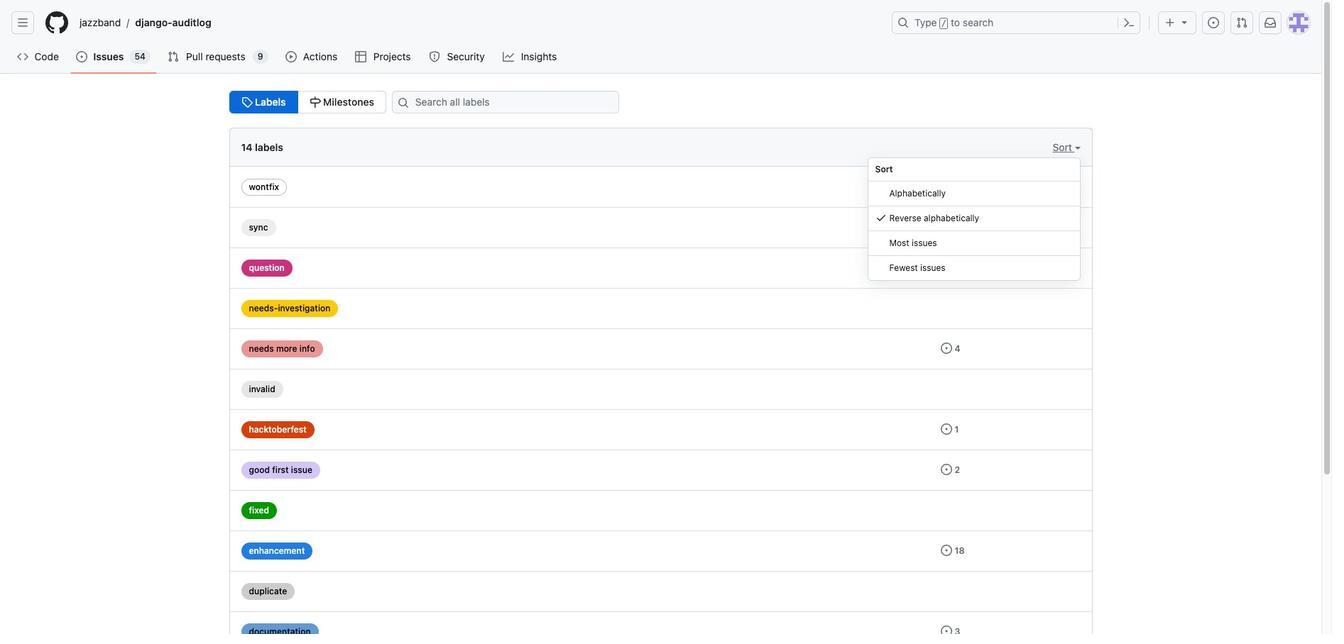Task type: vqa. For each thing, say whether or not it's contained in the screenshot.
@Deeptrain-Community profile image's Star this repository icon
no



Task type: locate. For each thing, give the bounding box(es) containing it.
fewest issues
[[889, 263, 946, 273]]

labels
[[255, 141, 283, 153]]

9
[[258, 51, 263, 62]]

1 horizontal spatial /
[[941, 18, 947, 28]]

table image
[[355, 51, 367, 62]]

code
[[34, 50, 59, 62]]

homepage image
[[45, 11, 68, 34]]

0 vertical spatial issues
[[912, 238, 937, 249]]

list
[[74, 11, 883, 34]]

milestones
[[321, 96, 374, 108]]

/ left django-
[[127, 17, 129, 29]]

/ inside type / to search
[[941, 18, 947, 28]]

issues
[[912, 238, 937, 249], [920, 263, 946, 273]]

0 vertical spatial issue opened image
[[76, 51, 88, 62]]

reverse alphabetically link
[[868, 207, 1080, 232]]

triangle down image
[[1179, 16, 1190, 28]]

list containing jazzband
[[74, 11, 883, 34]]

graph image
[[503, 51, 514, 62]]

1 horizontal spatial sort
[[1053, 141, 1075, 153]]

None search field
[[386, 91, 636, 114]]

issue opened image left issues at the top left
[[76, 51, 88, 62]]

2 link
[[941, 464, 960, 476]]

question
[[249, 263, 285, 273]]

jazzband link
[[74, 11, 127, 34]]

issue opened image left 2
[[941, 464, 952, 476]]

3 open issues and pull requests image
[[941, 262, 952, 273]]

/
[[127, 17, 129, 29], [941, 18, 947, 28]]

1 horizontal spatial issue opened image
[[941, 464, 952, 476]]

issue opened image left 4
[[941, 343, 952, 354]]

1 vertical spatial issue opened image
[[941, 464, 952, 476]]

wontfix link
[[241, 179, 287, 196]]

notifications image
[[1265, 17, 1276, 28]]

sync
[[249, 222, 268, 233]]

milestones link
[[297, 91, 386, 114]]

/ for type
[[941, 18, 947, 28]]

issues right fewest
[[920, 263, 946, 273]]

shield image
[[429, 51, 440, 62]]

/ left to
[[941, 18, 947, 28]]

search
[[963, 16, 994, 28]]

issue opened image for 4
[[941, 343, 952, 354]]

fewest issues link
[[868, 256, 1080, 281]]

duplicate link
[[241, 584, 295, 601]]

issues
[[93, 50, 124, 62]]

issue opened image left the 18
[[941, 545, 952, 557]]

issue opened image left 1
[[941, 424, 952, 435]]

issues for most issues
[[912, 238, 937, 249]]

enhancement
[[249, 546, 305, 557]]

2
[[955, 465, 960, 476]]

issues right the most at the right of the page
[[912, 238, 937, 249]]

type
[[915, 16, 937, 28]]

sort button
[[1053, 140, 1081, 155]]

sort
[[1053, 141, 1075, 153], [875, 164, 893, 175]]

Labels search field
[[392, 91, 619, 114]]

most issues link
[[868, 232, 1080, 256]]

invalid
[[249, 384, 275, 395]]

/ inside jazzband / django-auditlog
[[127, 17, 129, 29]]

good first issue
[[249, 465, 312, 476]]

question link
[[241, 260, 292, 277]]

pull requests
[[186, 50, 245, 62]]

issue opened image
[[1208, 17, 1219, 28], [941, 343, 952, 354], [941, 424, 952, 435], [941, 545, 952, 557]]

more
[[276, 344, 297, 354]]

actions
[[303, 50, 337, 62]]

0 horizontal spatial /
[[127, 17, 129, 29]]

3 open issues and pull requests image
[[941, 626, 952, 635]]

info
[[300, 344, 315, 354]]

jazzband / django-auditlog
[[80, 16, 211, 29]]

git pull request image
[[168, 51, 179, 62]]

1 vertical spatial sort
[[875, 164, 893, 175]]

0 horizontal spatial sort
[[875, 164, 893, 175]]

check image
[[875, 212, 887, 224]]

18
[[955, 546, 965, 557]]

to
[[951, 16, 960, 28]]

menu
[[867, 158, 1081, 281]]

1 vertical spatial issues
[[920, 263, 946, 273]]

4
[[955, 344, 961, 354]]

search image
[[398, 97, 409, 109]]

first
[[272, 465, 289, 476]]

14 labels
[[241, 141, 283, 153]]

issue opened image
[[76, 51, 88, 62], [941, 464, 952, 476]]

0 vertical spatial sort
[[1053, 141, 1075, 153]]



Task type: describe. For each thing, give the bounding box(es) containing it.
security
[[447, 50, 485, 62]]

actions link
[[280, 46, 344, 67]]

requests
[[206, 50, 245, 62]]

issue element
[[229, 91, 386, 114]]

Search all labels text field
[[392, 91, 619, 114]]

hacktoberfest link
[[241, 422, 314, 439]]

command palette image
[[1123, 17, 1135, 28]]

jazzband
[[80, 16, 121, 28]]

code image
[[17, 51, 28, 62]]

needs-
[[249, 303, 278, 314]]

1 link
[[941, 424, 959, 435]]

issue opened image for 1
[[941, 424, 952, 435]]

needs-investigation link
[[241, 300, 338, 317]]

invalid link
[[241, 381, 283, 398]]

issue opened image for 18
[[941, 545, 952, 557]]

code link
[[11, 46, 65, 67]]

4 link
[[941, 343, 961, 354]]

alphabetically
[[924, 213, 979, 224]]

needs
[[249, 344, 274, 354]]

54
[[135, 51, 146, 62]]

wontfix
[[249, 182, 279, 192]]

needs more info link
[[241, 341, 323, 358]]

reverse
[[889, 213, 922, 224]]

sync link
[[241, 219, 276, 236]]

14
[[241, 141, 252, 153]]

projects link
[[350, 46, 418, 67]]

reverse alphabetically
[[889, 213, 979, 224]]

insights
[[521, 50, 557, 62]]

milestone image
[[309, 97, 321, 108]]

projects
[[373, 50, 411, 62]]

type / to search
[[915, 16, 994, 28]]

issue opened image left git pull request icon
[[1208, 17, 1219, 28]]

fixed link
[[241, 503, 277, 520]]

play image
[[285, 51, 297, 62]]

needs-investigation
[[249, 303, 331, 314]]

pull
[[186, 50, 203, 62]]

most issues
[[889, 238, 937, 249]]

issues for fewest issues
[[920, 263, 946, 273]]

tag image
[[241, 97, 252, 108]]

git pull request image
[[1236, 17, 1248, 28]]

18 link
[[941, 545, 965, 557]]

sort inside popup button
[[1053, 141, 1075, 153]]

alphabetically link
[[868, 182, 1080, 207]]

1
[[955, 425, 959, 435]]

good
[[249, 465, 270, 476]]

0 horizontal spatial issue opened image
[[76, 51, 88, 62]]

/ for jazzband
[[127, 17, 129, 29]]

investigation
[[278, 303, 331, 314]]

most
[[889, 238, 909, 249]]

duplicate
[[249, 587, 287, 597]]

enhancement link
[[241, 543, 313, 560]]

fewest
[[889, 263, 918, 273]]

hacktoberfest
[[249, 425, 307, 435]]

good first issue link
[[241, 462, 320, 479]]

auditlog
[[172, 16, 211, 28]]

plus image
[[1165, 17, 1176, 28]]

needs more info
[[249, 344, 315, 354]]

alphabetically
[[889, 188, 946, 199]]

django-auditlog link
[[129, 11, 217, 34]]

menu containing sort
[[867, 158, 1081, 281]]

fixed
[[249, 506, 269, 516]]

issue
[[291, 465, 312, 476]]

django-
[[135, 16, 172, 28]]

security link
[[423, 46, 492, 67]]

insights link
[[497, 46, 564, 67]]



